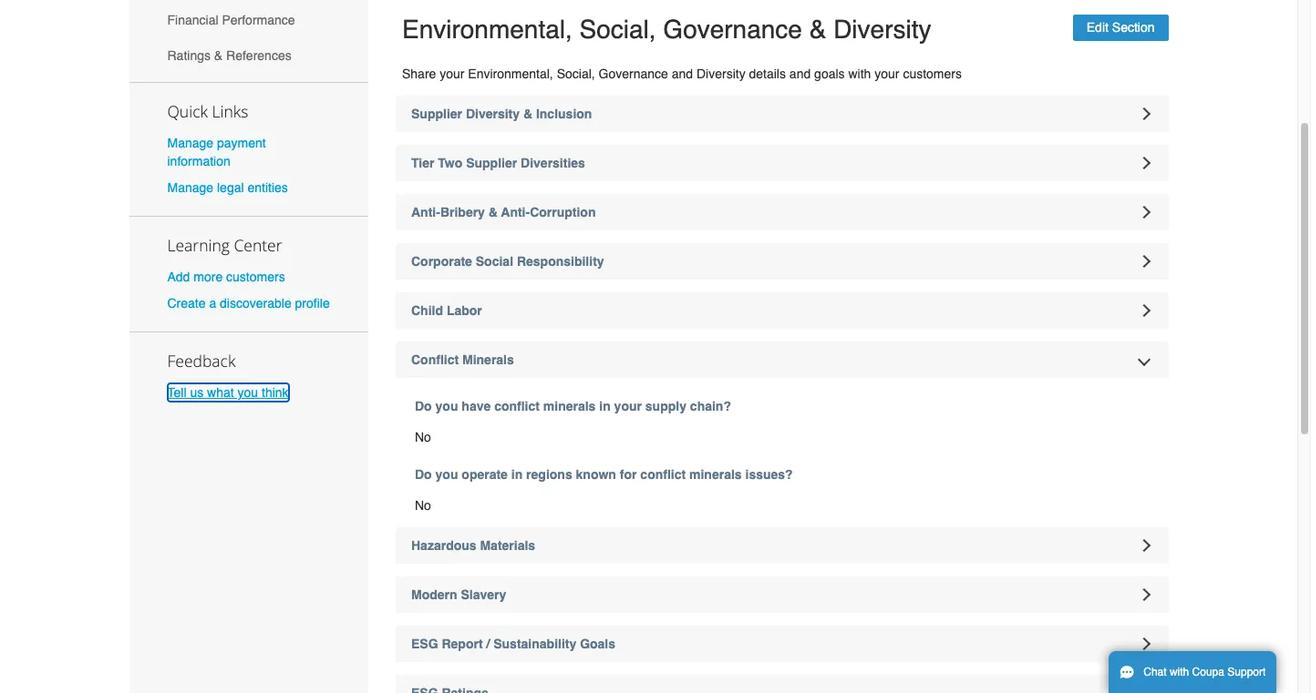 Task type: locate. For each thing, give the bounding box(es) containing it.
social, up inclusion
[[557, 67, 595, 81]]

minerals up regions
[[543, 399, 596, 414]]

references
[[226, 48, 292, 63]]

center
[[234, 234, 282, 256]]

manage inside manage payment information
[[167, 136, 213, 150]]

0 vertical spatial in
[[599, 399, 611, 414]]

anti-bribery & anti-corruption button
[[396, 194, 1169, 231]]

in left supply
[[599, 399, 611, 414]]

1 anti- from the left
[[411, 205, 440, 220]]

performance
[[222, 13, 295, 28]]

1 horizontal spatial anti-
[[501, 205, 530, 220]]

supplier down the share
[[411, 107, 462, 121]]

minerals
[[543, 399, 596, 414], [689, 468, 742, 482]]

your
[[440, 67, 465, 81], [875, 67, 900, 81], [614, 399, 642, 414]]

and down environmental, social, governance & diversity
[[672, 67, 693, 81]]

social, up share your environmental, social, governance and diversity details and goals with your customers on the top
[[580, 15, 656, 44]]

report
[[442, 637, 483, 652]]

do down conflict
[[415, 399, 432, 414]]

you right what
[[238, 386, 258, 401]]

1 horizontal spatial your
[[614, 399, 642, 414]]

diversity up goals
[[834, 15, 931, 44]]

1 manage from the top
[[167, 136, 213, 150]]

diversity inside dropdown button
[[466, 107, 520, 121]]

0 horizontal spatial supplier
[[411, 107, 462, 121]]

you for do you have conflict minerals in your supply chain?
[[435, 399, 458, 414]]

conflict minerals
[[411, 353, 514, 368]]

quick
[[167, 100, 208, 122]]

you left operate
[[435, 468, 458, 482]]

supplier
[[411, 107, 462, 121], [466, 156, 517, 171]]

and left goals
[[790, 67, 811, 81]]

2 anti- from the left
[[501, 205, 530, 220]]

modern slavery heading
[[396, 577, 1169, 614]]

tier
[[411, 156, 434, 171]]

1 horizontal spatial and
[[790, 67, 811, 81]]

conflict right have
[[494, 399, 540, 414]]

tell us what you think button
[[167, 384, 289, 402]]

do left operate
[[415, 468, 432, 482]]

1 vertical spatial environmental,
[[468, 67, 553, 81]]

section
[[1112, 20, 1155, 35]]

inclusion
[[536, 107, 592, 121]]

with right chat
[[1170, 667, 1189, 679]]

corporate social responsibility heading
[[396, 243, 1169, 280]]

0 vertical spatial supplier
[[411, 107, 462, 121]]

do for do you have conflict minerals in your supply chain?
[[415, 399, 432, 414]]

customers
[[903, 67, 962, 81], [226, 270, 285, 284]]

manage up information
[[167, 136, 213, 150]]

for
[[620, 468, 637, 482]]

0 vertical spatial manage
[[167, 136, 213, 150]]

hazardous materials button
[[396, 528, 1169, 564]]

1 vertical spatial diversity
[[697, 67, 746, 81]]

modern slavery button
[[396, 577, 1169, 614]]

manage for manage payment information
[[167, 136, 213, 150]]

your right the share
[[440, 67, 465, 81]]

environmental, up supplier diversity & inclusion
[[468, 67, 553, 81]]

you inside button
[[238, 386, 258, 401]]

1 vertical spatial conflict
[[640, 468, 686, 482]]

social,
[[580, 15, 656, 44], [557, 67, 595, 81]]

diversity left the details
[[697, 67, 746, 81]]

what
[[207, 386, 234, 401]]

2 horizontal spatial diversity
[[834, 15, 931, 44]]

corruption
[[530, 205, 596, 220]]

goals
[[580, 637, 616, 652]]

hazardous materials
[[411, 539, 535, 554]]

with right goals
[[849, 67, 871, 81]]

0 horizontal spatial in
[[511, 468, 523, 482]]

anti- down tier
[[411, 205, 440, 220]]

add
[[167, 270, 190, 284]]

issues?
[[745, 468, 793, 482]]

2 horizontal spatial your
[[875, 67, 900, 81]]

& left inclusion
[[523, 107, 533, 121]]

in
[[599, 399, 611, 414], [511, 468, 523, 482]]

no
[[415, 430, 431, 445], [415, 499, 431, 513]]

0 vertical spatial with
[[849, 67, 871, 81]]

0 horizontal spatial conflict
[[494, 399, 540, 414]]

conflict right 'for'
[[640, 468, 686, 482]]

conflict minerals heading
[[396, 342, 1169, 378]]

regions
[[526, 468, 572, 482]]

your left supply
[[614, 399, 642, 414]]

1 horizontal spatial supplier
[[466, 156, 517, 171]]

1 no from the top
[[415, 430, 431, 445]]

2 do from the top
[[415, 468, 432, 482]]

1 horizontal spatial conflict
[[640, 468, 686, 482]]

0 horizontal spatial minerals
[[543, 399, 596, 414]]

2 manage from the top
[[167, 181, 213, 195]]

0 horizontal spatial anti-
[[411, 205, 440, 220]]

anti-
[[411, 205, 440, 220], [501, 205, 530, 220]]

governance
[[663, 15, 802, 44], [599, 67, 668, 81]]

add more customers link
[[167, 270, 285, 284]]

share your environmental, social, governance and diversity details and goals with your customers
[[402, 67, 962, 81]]

1 vertical spatial manage
[[167, 181, 213, 195]]

1 horizontal spatial customers
[[903, 67, 962, 81]]

0 vertical spatial governance
[[663, 15, 802, 44]]

tier two supplier diversities heading
[[396, 145, 1169, 181]]

governance down environmental, social, governance & diversity
[[599, 67, 668, 81]]

1 vertical spatial customers
[[226, 270, 285, 284]]

no down conflict
[[415, 430, 431, 445]]

supply
[[645, 399, 687, 414]]

diversity up tier two supplier diversities at top left
[[466, 107, 520, 121]]

1 horizontal spatial minerals
[[689, 468, 742, 482]]

1 vertical spatial do
[[415, 468, 432, 482]]

environmental,
[[402, 15, 572, 44], [468, 67, 553, 81]]

0 vertical spatial no
[[415, 430, 431, 445]]

heading
[[396, 676, 1169, 694]]

manage
[[167, 136, 213, 150], [167, 181, 213, 195]]

2 vertical spatial diversity
[[466, 107, 520, 121]]

no up hazardous
[[415, 499, 431, 513]]

1 vertical spatial no
[[415, 499, 431, 513]]

you left have
[[435, 399, 458, 414]]

esg report / sustainability goals
[[411, 637, 616, 652]]

minerals left issues?
[[689, 468, 742, 482]]

0 vertical spatial do
[[415, 399, 432, 414]]

your right goals
[[875, 67, 900, 81]]

0 horizontal spatial with
[[849, 67, 871, 81]]

&
[[809, 15, 827, 44], [214, 48, 223, 63], [523, 107, 533, 121], [489, 205, 498, 220]]

hazardous
[[411, 539, 477, 554]]

1 vertical spatial social,
[[557, 67, 595, 81]]

1 horizontal spatial with
[[1170, 667, 1189, 679]]

ratings & references link
[[129, 38, 368, 73]]

anti- up corporate social responsibility
[[501, 205, 530, 220]]

with
[[849, 67, 871, 81], [1170, 667, 1189, 679]]

manage down information
[[167, 181, 213, 195]]

0 vertical spatial environmental,
[[402, 15, 572, 44]]

quick links
[[167, 100, 248, 122]]

0 horizontal spatial customers
[[226, 270, 285, 284]]

0 horizontal spatial diversity
[[466, 107, 520, 121]]

financial
[[167, 13, 218, 28]]

and
[[672, 67, 693, 81], [790, 67, 811, 81]]

diversity
[[834, 15, 931, 44], [697, 67, 746, 81], [466, 107, 520, 121]]

esg
[[411, 637, 438, 652]]

& right bribery
[[489, 205, 498, 220]]

details
[[749, 67, 786, 81]]

slavery
[[461, 588, 506, 603]]

create a discoverable profile
[[167, 297, 330, 311]]

do you operate in regions known for conflict minerals issues?
[[415, 468, 793, 482]]

materials
[[480, 539, 535, 554]]

hazardous materials heading
[[396, 528, 1169, 564]]

profile
[[295, 297, 330, 311]]

0 horizontal spatial and
[[672, 67, 693, 81]]

corporate
[[411, 254, 472, 269]]

manage for manage legal entities
[[167, 181, 213, 195]]

environmental, up the share
[[402, 15, 572, 44]]

0 vertical spatial customers
[[903, 67, 962, 81]]

you
[[238, 386, 258, 401], [435, 399, 458, 414], [435, 468, 458, 482]]

learning center
[[167, 234, 282, 256]]

0 vertical spatial minerals
[[543, 399, 596, 414]]

1 vertical spatial with
[[1170, 667, 1189, 679]]

known
[[576, 468, 616, 482]]

in right operate
[[511, 468, 523, 482]]

coupa
[[1192, 667, 1225, 679]]

supplier right the two
[[466, 156, 517, 171]]

governance up the details
[[663, 15, 802, 44]]

tier two supplier diversities
[[411, 156, 585, 171]]

manage payment information link
[[167, 136, 266, 168]]

1 vertical spatial minerals
[[689, 468, 742, 482]]

1 do from the top
[[415, 399, 432, 414]]

supplier diversity & inclusion button
[[396, 96, 1169, 132]]

manage payment information
[[167, 136, 266, 168]]



Task type: describe. For each thing, give the bounding box(es) containing it.
edit section link
[[1073, 15, 1169, 41]]

bribery
[[440, 205, 485, 220]]

chain?
[[690, 399, 731, 414]]

chat
[[1144, 667, 1167, 679]]

edit
[[1087, 20, 1109, 35]]

manage legal entities link
[[167, 181, 288, 195]]

1 vertical spatial in
[[511, 468, 523, 482]]

2 no from the top
[[415, 499, 431, 513]]

conflict
[[411, 353, 459, 368]]

you for do you operate in regions known for conflict minerals issues?
[[435, 468, 458, 482]]

discoverable
[[220, 297, 292, 311]]

support
[[1228, 667, 1266, 679]]

diversities
[[521, 156, 585, 171]]

esg report / sustainability goals button
[[396, 626, 1169, 663]]

child labor heading
[[396, 293, 1169, 329]]

1 vertical spatial governance
[[599, 67, 668, 81]]

do for do you operate in regions known for conflict minerals issues?
[[415, 468, 432, 482]]

add more customers
[[167, 270, 285, 284]]

esg report / sustainability goals heading
[[396, 626, 1169, 663]]

/
[[486, 637, 490, 652]]

links
[[212, 100, 248, 122]]

& right ratings
[[214, 48, 223, 63]]

environmental, social, governance & diversity
[[402, 15, 931, 44]]

learning
[[167, 234, 230, 256]]

2 and from the left
[[790, 67, 811, 81]]

0 vertical spatial social,
[[580, 15, 656, 44]]

share
[[402, 67, 436, 81]]

modern slavery
[[411, 588, 506, 603]]

responsibility
[[517, 254, 604, 269]]

ratings & references
[[167, 48, 292, 63]]

create a discoverable profile link
[[167, 297, 330, 311]]

more
[[194, 270, 223, 284]]

financial performance link
[[129, 3, 368, 38]]

0 horizontal spatial your
[[440, 67, 465, 81]]

corporate social responsibility
[[411, 254, 604, 269]]

entities
[[248, 181, 288, 195]]

& inside dropdown button
[[489, 205, 498, 220]]

& inside dropdown button
[[523, 107, 533, 121]]

1 horizontal spatial in
[[599, 399, 611, 414]]

anti-bribery & anti-corruption heading
[[396, 194, 1169, 231]]

edit section
[[1087, 20, 1155, 35]]

child labor
[[411, 304, 482, 318]]

anti-bribery & anti-corruption
[[411, 205, 596, 220]]

conflict minerals button
[[396, 342, 1169, 378]]

operate
[[462, 468, 508, 482]]

modern
[[411, 588, 457, 603]]

tell
[[167, 386, 187, 401]]

supplier diversity & inclusion
[[411, 107, 592, 121]]

minerals
[[462, 353, 514, 368]]

chat with coupa support
[[1144, 667, 1266, 679]]

sustainability
[[494, 637, 577, 652]]

ratings
[[167, 48, 211, 63]]

child
[[411, 304, 443, 318]]

& up goals
[[809, 15, 827, 44]]

feedback
[[167, 350, 236, 372]]

a
[[209, 297, 216, 311]]

with inside button
[[1170, 667, 1189, 679]]

labor
[[447, 304, 482, 318]]

goals
[[814, 67, 845, 81]]

think
[[262, 386, 289, 401]]

tell us what you think
[[167, 386, 289, 401]]

1 and from the left
[[672, 67, 693, 81]]

us
[[190, 386, 204, 401]]

social
[[476, 254, 513, 269]]

information
[[167, 154, 230, 168]]

manage legal entities
[[167, 181, 288, 195]]

create
[[167, 297, 206, 311]]

0 vertical spatial diversity
[[834, 15, 931, 44]]

0 vertical spatial conflict
[[494, 399, 540, 414]]

1 horizontal spatial diversity
[[697, 67, 746, 81]]

legal
[[217, 181, 244, 195]]

supplier diversity & inclusion heading
[[396, 96, 1169, 132]]

do you have conflict minerals in your supply chain?
[[415, 399, 731, 414]]

corporate social responsibility button
[[396, 243, 1169, 280]]

financial performance
[[167, 13, 295, 28]]

have
[[462, 399, 491, 414]]

tier two supplier diversities button
[[396, 145, 1169, 181]]

child labor button
[[396, 293, 1169, 329]]

two
[[438, 156, 463, 171]]

payment
[[217, 136, 266, 150]]

1 vertical spatial supplier
[[466, 156, 517, 171]]



Task type: vqa. For each thing, say whether or not it's contained in the screenshot.
Child Labor
yes



